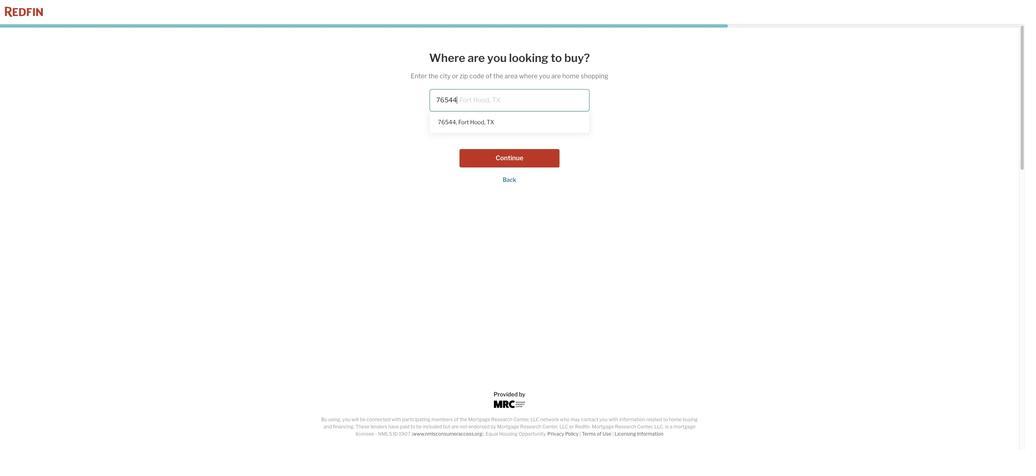 Task type: locate. For each thing, give the bounding box(es) containing it.
0 horizontal spatial are
[[452, 424, 459, 430]]

be
[[360, 417, 366, 423], [416, 424, 422, 430]]

financing.
[[333, 424, 355, 430]]

mortgage research center image
[[494, 401, 525, 408]]

to buy?
[[551, 51, 590, 65]]

of right code
[[486, 72, 492, 80]]

1 vertical spatial by
[[491, 424, 496, 430]]

you up financing.
[[342, 417, 351, 423]]

1 horizontal spatial research
[[520, 424, 541, 430]]

redfin.
[[575, 424, 591, 430]]

1 horizontal spatial to
[[663, 417, 668, 423]]

be down participating
[[416, 424, 422, 430]]

are
[[468, 51, 485, 65], [551, 72, 561, 80], [452, 424, 459, 430]]

be up these
[[360, 417, 366, 423]]

home shopping
[[562, 72, 608, 80]]

2 with from the left
[[609, 417, 618, 423]]

may
[[571, 417, 580, 423]]

or left the zip
[[452, 72, 458, 80]]

0 horizontal spatial mortgage
[[468, 417, 490, 423]]

members
[[432, 417, 453, 423]]

76544, fort hood, tx
[[438, 119, 494, 125]]

0 horizontal spatial by
[[491, 424, 496, 430]]

center, down network
[[542, 424, 559, 430]]

1 horizontal spatial the
[[460, 417, 467, 423]]

mortgage
[[468, 417, 490, 423], [497, 424, 519, 430], [592, 424, 614, 430]]

with up have
[[392, 417, 401, 423]]

1 horizontal spatial with
[[609, 417, 618, 423]]

terms of use link
[[582, 431, 611, 437]]

| right use
[[612, 431, 614, 437]]

to up is
[[663, 417, 668, 423]]

0 horizontal spatial research
[[491, 417, 512, 423]]

these
[[356, 424, 370, 430]]

included
[[423, 424, 442, 430]]

llc up privacy policy link
[[560, 424, 568, 430]]

endorsed
[[468, 424, 490, 430]]

by up mortgage research center image
[[519, 391, 525, 398]]

of right members
[[454, 417, 459, 423]]

mortgage up use
[[592, 424, 614, 430]]

1 horizontal spatial be
[[416, 424, 422, 430]]

will
[[352, 417, 359, 423]]

0 vertical spatial of
[[486, 72, 492, 80]]

where are you looking to buy?
[[429, 51, 590, 65]]

of left use
[[597, 431, 602, 437]]

1 vertical spatial are
[[551, 72, 561, 80]]

0 horizontal spatial of
[[454, 417, 459, 423]]

research up "licensing"
[[615, 424, 636, 430]]

center, up "opportunity."
[[514, 417, 530, 423]]

1 horizontal spatial |
[[612, 431, 614, 437]]

fort
[[458, 119, 469, 125]]

opportunity.
[[519, 431, 547, 437]]

www.nmlsconsumeraccess.org
[[413, 431, 482, 437]]

enter
[[411, 72, 427, 80]]

terms
[[582, 431, 596, 437]]

information
[[637, 431, 664, 437]]

llc
[[531, 417, 539, 423], [560, 424, 568, 430]]

by up equal at left
[[491, 424, 496, 430]]

|
[[580, 431, 581, 437], [612, 431, 614, 437]]

research up "opportunity."
[[520, 424, 541, 430]]

the left the city
[[428, 72, 438, 80]]

| down redfin.
[[580, 431, 581, 437]]

hood,
[[470, 119, 486, 125]]

2 vertical spatial of
[[597, 431, 602, 437]]

to up (
[[411, 424, 415, 430]]

llc up "opportunity."
[[531, 417, 539, 423]]

using,
[[328, 417, 341, 423]]

0 horizontal spatial with
[[392, 417, 401, 423]]

by using, you will be connected with participating members of the mortgage research center, llc network who may contact you with information related to home buying and financing. these lenders have paid to be included but are not endorsed by mortgage research center, llc or redfin. mortgage research center, llc. is a mortgage licensee - nmls id 1907 (
[[321, 417, 698, 437]]

2 vertical spatial are
[[452, 424, 459, 430]]

1 horizontal spatial or
[[569, 424, 574, 430]]

1 vertical spatial or
[[569, 424, 574, 430]]

2 | from the left
[[612, 431, 614, 437]]

1 horizontal spatial llc
[[560, 424, 568, 430]]

0 horizontal spatial or
[[452, 72, 458, 80]]

0 horizontal spatial center,
[[514, 417, 530, 423]]

looking
[[509, 51, 549, 65]]

or
[[452, 72, 458, 80], [569, 424, 574, 430]]

you
[[487, 51, 507, 65], [539, 72, 550, 80], [342, 417, 351, 423], [599, 417, 608, 423]]

center,
[[514, 417, 530, 423], [542, 424, 559, 430], [637, 424, 653, 430]]

0 horizontal spatial |
[[580, 431, 581, 437]]

research up housing
[[491, 417, 512, 423]]

0 vertical spatial to
[[663, 417, 668, 423]]

1 vertical spatial llc
[[560, 424, 568, 430]]

1907
[[399, 431, 411, 437]]

llc.
[[654, 424, 664, 430]]

are down to buy?
[[551, 72, 561, 80]]

research
[[491, 417, 512, 423], [520, 424, 541, 430], [615, 424, 636, 430]]

76544,
[[438, 119, 457, 125]]

the left area
[[493, 72, 503, 80]]

center, up information
[[637, 424, 653, 430]]

the
[[428, 72, 438, 80], [493, 72, 503, 80], [460, 417, 467, 423]]

76544, fort hood, tx link
[[435, 116, 584, 128]]

or up the 'policy'
[[569, 424, 574, 430]]

0 horizontal spatial the
[[428, 72, 438, 80]]

to
[[663, 417, 668, 423], [411, 424, 415, 430]]

by
[[519, 391, 525, 398], [491, 424, 496, 430]]

of inside by using, you will be connected with participating members of the mortgage research center, llc network who may contact you with information related to home buying and financing. these lenders have paid to be included but are not endorsed by mortgage research center, llc or redfin. mortgage research center, llc. is a mortgage licensee - nmls id 1907 (
[[454, 417, 459, 423]]

mortgage up endorsed
[[468, 417, 490, 423]]

0 horizontal spatial be
[[360, 417, 366, 423]]

(
[[412, 431, 413, 437]]

2 horizontal spatial of
[[597, 431, 602, 437]]

of
[[486, 72, 492, 80], [454, 417, 459, 423], [597, 431, 602, 437]]

1 horizontal spatial by
[[519, 391, 525, 398]]

0 horizontal spatial to
[[411, 424, 415, 430]]

0 horizontal spatial llc
[[531, 417, 539, 423]]

but
[[443, 424, 451, 430]]

mortgage up housing
[[497, 424, 519, 430]]

0 vertical spatial be
[[360, 417, 366, 423]]

buying
[[683, 417, 698, 423]]

1 vertical spatial of
[[454, 417, 459, 423]]

housing
[[499, 431, 518, 437]]

2 horizontal spatial research
[[615, 424, 636, 430]]

are up code
[[468, 51, 485, 65]]

1 horizontal spatial center,
[[542, 424, 559, 430]]

with up use
[[609, 417, 618, 423]]

with
[[392, 417, 401, 423], [609, 417, 618, 423]]

the up not
[[460, 417, 467, 423]]

privacy
[[548, 431, 564, 437]]

privacy policy link
[[548, 431, 579, 437]]

zip
[[460, 72, 468, 80]]

are left not
[[452, 424, 459, 430]]

mortgage
[[674, 424, 696, 430]]

0 vertical spatial are
[[468, 51, 485, 65]]



Task type: describe. For each thing, give the bounding box(es) containing it.
nmls
[[378, 431, 392, 437]]

you up enter the city or zip code of the area where you are home shopping
[[487, 51, 507, 65]]

1 horizontal spatial mortgage
[[497, 424, 519, 430]]

tx
[[487, 119, 494, 125]]

policy
[[565, 431, 579, 437]]

back
[[503, 176, 516, 183]]

).
[[482, 431, 485, 437]]

a
[[670, 424, 673, 430]]

network
[[540, 417, 559, 423]]

of for members
[[454, 417, 459, 423]]

have
[[388, 424, 399, 430]]

you right the 'contact'
[[599, 417, 608, 423]]

1 vertical spatial to
[[411, 424, 415, 430]]

licensing information link
[[615, 431, 664, 437]]

home
[[669, 417, 682, 423]]

where
[[429, 51, 465, 65]]

provided by
[[494, 391, 525, 398]]

continue button
[[460, 149, 560, 167]]

1 with from the left
[[392, 417, 401, 423]]

paid
[[400, 424, 410, 430]]

provided
[[494, 391, 518, 398]]

not
[[460, 424, 467, 430]]

www.nmlsconsumeraccess.org link
[[413, 431, 482, 437]]

enter the city or zip code of the area where you are home shopping
[[411, 72, 608, 80]]

2 horizontal spatial are
[[551, 72, 561, 80]]

the inside by using, you will be connected with participating members of the mortgage research center, llc network who may contact you with information related to home buying and financing. these lenders have paid to be included but are not endorsed by mortgage research center, llc or redfin. mortgage research center, llc. is a mortgage licensee - nmls id 1907 (
[[460, 417, 467, 423]]

0 vertical spatial llc
[[531, 417, 539, 423]]

1 vertical spatial be
[[416, 424, 422, 430]]

1 horizontal spatial of
[[486, 72, 492, 80]]

1 | from the left
[[580, 431, 581, 437]]

are inside by using, you will be connected with participating members of the mortgage research center, llc network who may contact you with information related to home buying and financing. these lenders have paid to be included but are not endorsed by mortgage research center, llc or redfin. mortgage research center, llc. is a mortgage licensee - nmls id 1907 (
[[452, 424, 459, 430]]

where
[[519, 72, 538, 80]]

use
[[603, 431, 611, 437]]

licensing
[[615, 431, 636, 437]]

by
[[321, 417, 327, 423]]

area
[[505, 72, 518, 80]]

www.nmlsconsumeraccess.org ). equal housing opportunity. privacy policy | terms of use | licensing information
[[413, 431, 664, 437]]

is
[[665, 424, 669, 430]]

connected
[[367, 417, 391, 423]]

of for terms
[[597, 431, 602, 437]]

participating
[[402, 417, 431, 423]]

licensee
[[356, 431, 374, 437]]

code
[[469, 72, 484, 80]]

related
[[646, 417, 662, 423]]

lenders
[[371, 424, 387, 430]]

equal
[[486, 431, 498, 437]]

0 vertical spatial by
[[519, 391, 525, 398]]

and
[[324, 424, 332, 430]]

by inside by using, you will be connected with participating members of the mortgage research center, llc network who may contact you with information related to home buying and financing. these lenders have paid to be included but are not endorsed by mortgage research center, llc or redfin. mortgage research center, llc. is a mortgage licensee - nmls id 1907 (
[[491, 424, 496, 430]]

back button
[[503, 176, 516, 183]]

contact
[[581, 417, 598, 423]]

id
[[393, 431, 398, 437]]

city
[[440, 72, 451, 80]]

2 horizontal spatial mortgage
[[592, 424, 614, 430]]

you right where
[[539, 72, 550, 80]]

continue
[[496, 154, 524, 162]]

2 horizontal spatial the
[[493, 72, 503, 80]]

1 horizontal spatial are
[[468, 51, 485, 65]]

0 vertical spatial or
[[452, 72, 458, 80]]

2 horizontal spatial center,
[[637, 424, 653, 430]]

who
[[560, 417, 570, 423]]

Where are you looking to buy? text field
[[430, 89, 590, 111]]

or inside by using, you will be connected with participating members of the mortgage research center, llc network who may contact you with information related to home buying and financing. these lenders have paid to be included but are not endorsed by mortgage research center, llc or redfin. mortgage research center, llc. is a mortgage licensee - nmls id 1907 (
[[569, 424, 574, 430]]

-
[[375, 431, 377, 437]]

information
[[619, 417, 645, 423]]



Task type: vqa. For each thing, say whether or not it's contained in the screenshot.
the topmost 76
no



